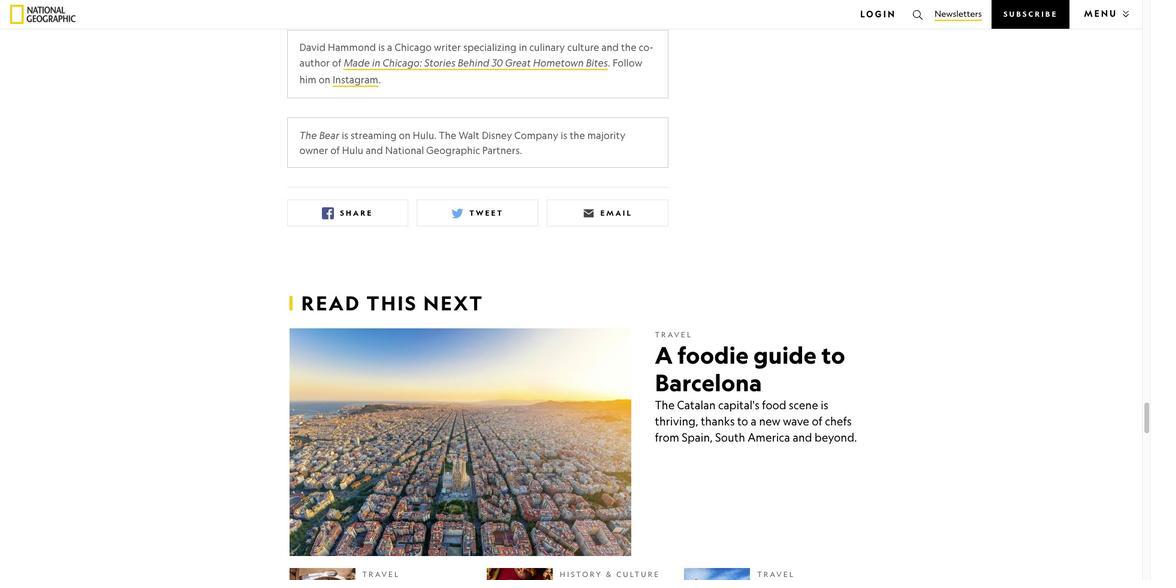 Task type: vqa. For each thing, say whether or not it's contained in the screenshot.
the bottommost Direct
no



Task type: describe. For each thing, give the bounding box(es) containing it.
0 horizontal spatial .
[[379, 74, 381, 86]]

hulu
[[342, 145, 364, 157]]

hometown
[[533, 57, 584, 69]]

made in chicago: stories behind 30 great hometown bites
[[344, 57, 608, 69]]

on inside . follow him on
[[319, 74, 331, 86]]

national
[[385, 145, 424, 157]]

menu
[[1085, 8, 1118, 19]]

writer
[[434, 41, 461, 53]]

login button
[[856, 5, 902, 24]]

2 horizontal spatial travel link
[[758, 570, 795, 579]]

search image
[[912, 9, 924, 21]]

1 horizontal spatial travel link
[[655, 330, 693, 339]]

email button
[[547, 200, 669, 227]]

culinary
[[530, 41, 565, 53]]

tweet button
[[417, 200, 538, 227]]

majority
[[588, 130, 626, 142]]

beyond.
[[815, 431, 858, 444]]

of inside is streaming on hulu. the walt disney company is the majority owner of hulu and national geographic partners.
[[331, 145, 340, 157]]

0 horizontal spatial travel link
[[363, 570, 400, 579]]

instagram link
[[333, 74, 379, 87]]

national geographic logo - home image
[[10, 5, 76, 24]]

america
[[748, 431, 791, 444]]

stories
[[425, 57, 456, 69]]

thriving,
[[655, 415, 699, 428]]

catalan
[[678, 399, 716, 412]]

login
[[861, 9, 897, 19]]

food
[[762, 399, 787, 412]]

newsletters link
[[935, 8, 983, 21]]

hulu.
[[413, 130, 437, 142]]

owner
[[300, 145, 328, 157]]

bear
[[319, 130, 340, 142]]

is right company
[[561, 130, 568, 142]]

from
[[655, 431, 680, 444]]

him
[[300, 74, 317, 86]]

disney
[[482, 130, 513, 142]]

a inside travel a foodie guide to barcelona the catalan capital's food scene is thriving, thanks to a new wave of chefs from spain, south america and beyond.
[[751, 415, 757, 428]]

south
[[716, 431, 746, 444]]

company
[[515, 130, 559, 142]]

follow
[[613, 57, 643, 69]]

capital's
[[719, 399, 760, 412]]

the inside david hammond is a chicago writer specializing in culinary culture and the co- author of
[[621, 41, 637, 53]]

wave
[[783, 415, 810, 428]]

travel for leftmost travel link
[[363, 570, 400, 579]]

and inside david hammond is a chicago writer specializing in culinary culture and the co- author of
[[602, 41, 619, 53]]

in inside david hammond is a chicago writer specializing in culinary culture and the co- author of
[[519, 41, 527, 53]]

the inside is streaming on hulu. the walt disney company is the majority owner of hulu and national geographic partners.
[[439, 130, 457, 142]]

is streaming on hulu. the walt disney company is the majority owner of hulu and national geographic partners.
[[300, 130, 626, 157]]

next
[[424, 291, 484, 315]]

hammond
[[328, 41, 376, 53]]

a inside david hammond is a chicago writer specializing in culinary culture and the co- author of
[[387, 41, 393, 53]]

newsletters
[[935, 8, 983, 19]]

great
[[505, 57, 531, 69]]

made
[[344, 57, 370, 69]]

chefs
[[825, 415, 852, 428]]



Task type: locate. For each thing, give the bounding box(es) containing it.
of left made
[[332, 57, 342, 69]]

subscribe
[[1004, 10, 1058, 19]]

0 horizontal spatial a
[[387, 41, 393, 53]]

history & culture link
[[560, 570, 661, 579]]

1 horizontal spatial on
[[399, 130, 411, 142]]

2 horizontal spatial and
[[793, 431, 813, 444]]

and down streaming
[[366, 145, 383, 157]]

1 horizontal spatial the
[[439, 130, 457, 142]]

1 horizontal spatial in
[[519, 41, 527, 53]]

the up thriving,
[[655, 399, 675, 412]]

0 horizontal spatial the
[[570, 130, 585, 142]]

1 horizontal spatial a
[[751, 415, 757, 428]]

1 vertical spatial the
[[570, 130, 585, 142]]

1 vertical spatial on
[[399, 130, 411, 142]]

.
[[608, 57, 611, 69], [379, 74, 381, 86]]

of right wave
[[812, 415, 823, 428]]

1 vertical spatial in
[[372, 57, 381, 69]]

1 vertical spatial and
[[366, 145, 383, 157]]

1 horizontal spatial travel
[[655, 330, 693, 339]]

0 vertical spatial .
[[608, 57, 611, 69]]

a foodie guide to barcelona list
[[289, 329, 870, 581]]

guide
[[754, 341, 817, 369]]

is right scene at right bottom
[[821, 399, 829, 412]]

travel a foodie guide to barcelona the catalan capital's food scene is thriving, thanks to a new wave of chefs from spain, south america and beyond.
[[655, 330, 858, 444]]

on up national
[[399, 130, 411, 142]]

in right made
[[372, 57, 381, 69]]

share
[[340, 209, 373, 218]]

0 vertical spatial to
[[822, 341, 846, 369]]

email
[[601, 209, 633, 218]]

0 vertical spatial a
[[387, 41, 393, 53]]

tweet
[[470, 209, 504, 218]]

of down bear
[[331, 145, 340, 157]]

2 horizontal spatial travel
[[758, 570, 795, 579]]

of inside david hammond is a chicago writer specializing in culinary culture and the co- author of
[[332, 57, 342, 69]]

&
[[606, 570, 613, 579]]

0 horizontal spatial travel
[[363, 570, 400, 579]]

1 vertical spatial a
[[751, 415, 757, 428]]

thanks
[[701, 415, 735, 428]]

1 horizontal spatial to
[[822, 341, 846, 369]]

chicago
[[395, 41, 432, 53]]

history
[[560, 570, 603, 579]]

0 vertical spatial of
[[332, 57, 342, 69]]

0 horizontal spatial in
[[372, 57, 381, 69]]

30
[[492, 57, 503, 69]]

the
[[300, 130, 317, 142], [439, 130, 457, 142], [655, 399, 675, 412]]

chicago:
[[383, 57, 422, 69]]

to down capital's
[[738, 415, 749, 428]]

2 horizontal spatial the
[[655, 399, 675, 412]]

the inside travel a foodie guide to barcelona the catalan capital's food scene is thriving, thanks to a new wave of chefs from spain, south america and beyond.
[[655, 399, 675, 412]]

1 vertical spatial of
[[331, 145, 340, 157]]

1 vertical spatial .
[[379, 74, 381, 86]]

is right bear
[[342, 130, 349, 142]]

1 horizontal spatial the
[[621, 41, 637, 53]]

culture
[[568, 41, 600, 53]]

is inside travel a foodie guide to barcelona the catalan capital's food scene is thriving, thanks to a new wave of chefs from spain, south america and beyond.
[[821, 399, 829, 412]]

0 horizontal spatial on
[[319, 74, 331, 86]]

barcelona
[[655, 368, 762, 397]]

share button
[[287, 200, 408, 227]]

is up chicago: at the top left of page
[[378, 41, 385, 53]]

co-
[[639, 41, 654, 53]]

2 vertical spatial and
[[793, 431, 813, 444]]

the up owner
[[300, 130, 317, 142]]

instagram .
[[333, 74, 383, 86]]

foodie
[[678, 341, 749, 369]]

1 vertical spatial to
[[738, 415, 749, 428]]

on inside is streaming on hulu. the walt disney company is the majority owner of hulu and national geographic partners.
[[399, 130, 411, 142]]

travel for rightmost travel link
[[758, 570, 795, 579]]

the up geographic
[[439, 130, 457, 142]]

history & culture
[[560, 570, 661, 579]]

the inside is streaming on hulu. the walt disney company is the majority owner of hulu and national geographic partners.
[[570, 130, 585, 142]]

0 vertical spatial on
[[319, 74, 331, 86]]

behind
[[458, 57, 490, 69]]

and down wave
[[793, 431, 813, 444]]

the bear
[[300, 130, 342, 142]]

and inside is streaming on hulu. the walt disney company is the majority owner of hulu and national geographic partners.
[[366, 145, 383, 157]]

0 vertical spatial in
[[519, 41, 527, 53]]

made in chicago: stories behind 30 great hometown bites link
[[344, 57, 608, 70]]

to right guide
[[822, 341, 846, 369]]

spain,
[[682, 431, 713, 444]]

the up follow
[[621, 41, 637, 53]]

. inside . follow him on
[[608, 57, 611, 69]]

bites
[[586, 57, 608, 69]]

0 horizontal spatial to
[[738, 415, 749, 428]]

a
[[387, 41, 393, 53], [751, 415, 757, 428]]

a up chicago: at the top left of page
[[387, 41, 393, 53]]

is inside david hammond is a chicago writer specializing in culinary culture and the co- author of
[[378, 41, 385, 53]]

culture
[[617, 570, 661, 579]]

in up great
[[519, 41, 527, 53]]

0 vertical spatial and
[[602, 41, 619, 53]]

of inside travel a foodie guide to barcelona the catalan capital's food scene is thriving, thanks to a new wave of chefs from spain, south america and beyond.
[[812, 415, 823, 428]]

is
[[378, 41, 385, 53], [342, 130, 349, 142], [561, 130, 568, 142], [821, 399, 829, 412]]

0 horizontal spatial and
[[366, 145, 383, 157]]

travel inside travel a foodie guide to barcelona the catalan capital's food scene is thriving, thanks to a new wave of chefs from spain, south america and beyond.
[[655, 330, 693, 339]]

read
[[301, 291, 361, 315]]

instagram
[[333, 74, 379, 86]]

scene
[[789, 399, 819, 412]]

on
[[319, 74, 331, 86], [399, 130, 411, 142]]

geographic
[[427, 145, 480, 157]]

and
[[602, 41, 619, 53], [366, 145, 383, 157], [793, 431, 813, 444]]

partners.
[[483, 145, 523, 157]]

subscribe link
[[992, 0, 1070, 29]]

streaming
[[351, 130, 397, 142]]

walt
[[459, 130, 480, 142]]

. follow him on
[[300, 57, 643, 86]]

the left majority
[[570, 130, 585, 142]]

author
[[300, 57, 330, 69]]

1 horizontal spatial .
[[608, 57, 611, 69]]

david hammond is a chicago writer specializing in culinary culture and the co- author of
[[300, 41, 654, 69]]

david
[[300, 41, 326, 53]]

this
[[367, 291, 418, 315]]

2 vertical spatial of
[[812, 415, 823, 428]]

travel link
[[655, 330, 693, 339], [363, 570, 400, 579], [758, 570, 795, 579]]

menu button
[[1080, 4, 1133, 23]]

read this next
[[301, 291, 484, 315]]

a left new
[[751, 415, 757, 428]]

0 vertical spatial the
[[621, 41, 637, 53]]

0 horizontal spatial the
[[300, 130, 317, 142]]

and inside travel a foodie guide to barcelona the catalan capital's food scene is thriving, thanks to a new wave of chefs from spain, south america and beyond.
[[793, 431, 813, 444]]

to
[[822, 341, 846, 369], [738, 415, 749, 428]]

a
[[655, 341, 673, 369]]

on right him
[[319, 74, 331, 86]]

new
[[760, 415, 781, 428]]

1 horizontal spatial and
[[602, 41, 619, 53]]

travel
[[655, 330, 693, 339], [363, 570, 400, 579], [758, 570, 795, 579]]

in
[[519, 41, 527, 53], [372, 57, 381, 69]]

and up bites
[[602, 41, 619, 53]]

the
[[621, 41, 637, 53], [570, 130, 585, 142]]

of
[[332, 57, 342, 69], [331, 145, 340, 157], [812, 415, 823, 428]]

specializing
[[463, 41, 517, 53]]



